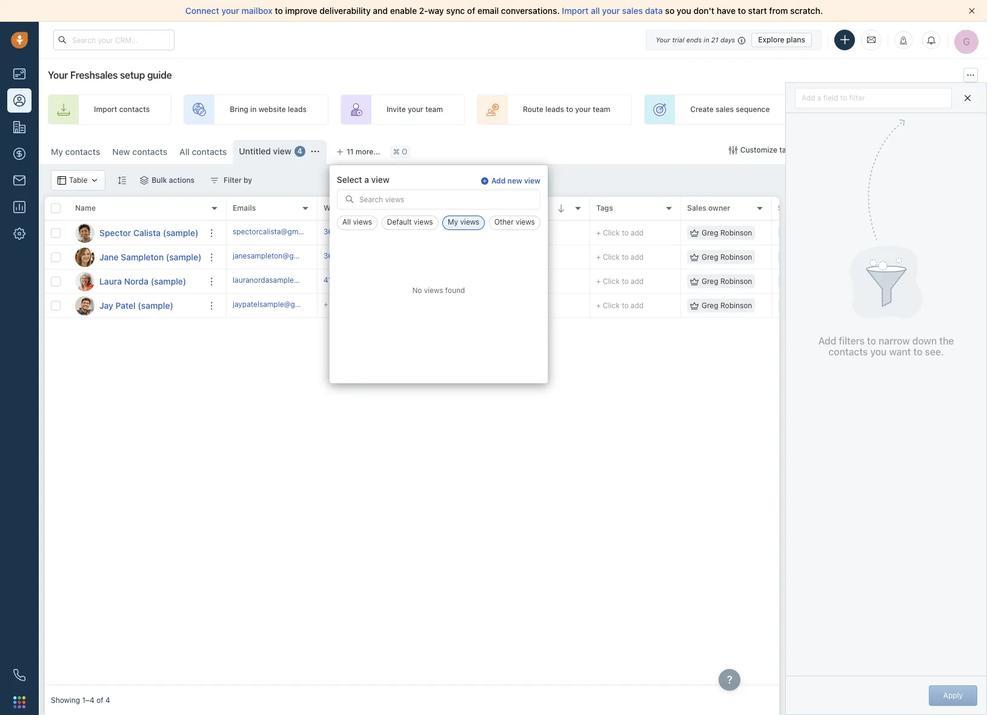 Task type: describe. For each thing, give the bounding box(es) containing it.
add for janesampleton@gmail.com 3684932360
[[631, 253, 644, 262]]

route
[[523, 105, 544, 114]]

2 leads from the left
[[546, 105, 564, 114]]

press space to select this row. row containing janesampleton@gmail.com
[[227, 246, 978, 270]]

jane sampleton (sample) link
[[99, 251, 202, 263]]

connect your mailbox to improve deliverability and enable 2-way sync of email conversations. import all your sales data so you don't have to start from scratch.
[[185, 5, 823, 16]]

j image for jay patel (sample)
[[75, 296, 95, 316]]

(sample) for jay patel (sample)
[[138, 300, 173, 311]]

1 team from the left
[[426, 105, 443, 114]]

2-
[[419, 5, 428, 16]]

sampleton
[[121, 252, 164, 262]]

greg robinson for janesampleton@gmail.com 3684932360
[[702, 253, 753, 262]]

connect
[[185, 5, 219, 16]]

bring in website leads link
[[184, 95, 329, 125]]

connect your mailbox link
[[185, 5, 275, 16]]

explore plans link
[[752, 32, 812, 47]]

your left mailbox
[[222, 5, 239, 16]]

style_myh0__igzzd8unmi image
[[118, 176, 126, 185]]

2 team from the left
[[593, 105, 611, 114]]

(sample) for jane sampleton (sample)
[[166, 252, 202, 262]]

views for all
[[353, 218, 372, 227]]

your for your freshsales setup guide
[[48, 70, 68, 81]]

have
[[717, 5, 736, 16]]

your right up
[[875, 105, 890, 114]]

create sales sequence link
[[645, 95, 792, 125]]

laura norda (sample)
[[99, 276, 186, 286]]

actions
[[169, 176, 195, 185]]

default views button
[[382, 216, 439, 231]]

⌘ o
[[393, 148, 408, 157]]

j image for jane sampleton (sample)
[[75, 248, 95, 267]]

robinson for jaypatelsample@gmail.com + click to add
[[721, 301, 753, 310]]

search image
[[345, 195, 354, 204]]

11 more...
[[347, 147, 380, 156]]

narrow
[[879, 336, 910, 347]]

jane sampleton (sample)
[[99, 252, 202, 262]]

0 vertical spatial in
[[704, 35, 710, 43]]

54
[[506, 227, 518, 238]]

set
[[850, 105, 862, 114]]

your right all
[[602, 5, 620, 16]]

(sample) for laura norda (sample)
[[151, 276, 186, 286]]

container_wx8msf4aqz5i3rn1 image for filter by button
[[210, 176, 219, 185]]

freshworks switcher image
[[13, 697, 25, 709]]

spectorcalista@gmail.com
[[233, 227, 323, 236]]

guide
[[147, 70, 172, 81]]

0 horizontal spatial 4
[[105, 697, 110, 706]]

more...
[[356, 147, 380, 156]]

your for your trial ends in 21 days
[[656, 35, 671, 43]]

add down default views
[[421, 228, 435, 237]]

my views
[[448, 218, 480, 227]]

laura
[[99, 276, 122, 286]]

bulk
[[152, 176, 167, 185]]

see.
[[925, 347, 944, 358]]

improve
[[285, 5, 317, 16]]

route leads to your team
[[523, 105, 611, 114]]

ends
[[687, 35, 702, 43]]

3 greg robinson from the top
[[702, 277, 753, 286]]

robinson for spectorcalista@gmail.com 3684945781
[[721, 229, 753, 238]]

create
[[691, 105, 714, 114]]

press space to select this row. row containing jane sampleton (sample)
[[45, 246, 227, 270]]

0 horizontal spatial import contacts
[[94, 105, 150, 114]]

press space to select this row. row containing jay patel (sample)
[[45, 294, 227, 318]]

days
[[721, 35, 735, 43]]

1 leads from the left
[[288, 105, 307, 114]]

contacts inside add filters to narrow down the contacts you want to see.
[[829, 347, 868, 358]]

3684932360 link
[[324, 251, 370, 264]]

janesampleton@gmail.com
[[233, 251, 325, 261]]

jaypatelsample@gmail.com link
[[233, 299, 326, 312]]

1 horizontal spatial sales
[[716, 105, 734, 114]]

mailbox
[[242, 5, 273, 16]]

Search views search field
[[338, 191, 540, 209]]

(sample) for spector calista (sample)
[[163, 228, 198, 238]]

0 horizontal spatial sales
[[622, 5, 643, 16]]

start
[[748, 5, 767, 16]]

don't
[[694, 5, 715, 16]]

by
[[244, 176, 252, 185]]

import contacts button
[[811, 140, 890, 161]]

your trial ends in 21 days
[[656, 35, 735, 43]]

no views found
[[412, 286, 465, 296]]

default
[[387, 218, 412, 227]]

add for add a field to filter
[[802, 93, 816, 102]]

tags
[[597, 204, 613, 213]]

customize table button
[[721, 140, 805, 161]]

3 + click to add from the top
[[597, 277, 644, 286]]

row group inside the 54 grid
[[45, 221, 227, 318]]

import contacts inside button
[[828, 145, 884, 155]]

import inside button
[[828, 145, 851, 155]]

jaypatelsample@gmail.com + click to add
[[233, 300, 371, 309]]

4167348672
[[324, 276, 367, 285]]

2 horizontal spatial sales
[[892, 105, 911, 114]]

Search your CRM... text field
[[53, 30, 175, 50]]

import all your sales data link
[[562, 5, 665, 16]]

filter
[[850, 93, 865, 102]]

4167348672 link
[[324, 275, 367, 288]]

to inside button
[[841, 93, 848, 102]]

3684945781 link
[[324, 227, 368, 240]]

you inside add filters to narrow down the contacts you want to see.
[[871, 347, 887, 358]]

add for spectorcalista@gmail.com 3684945781
[[631, 228, 644, 238]]

+ add task for 4167348672
[[415, 277, 451, 286]]

customize
[[741, 145, 778, 155]]

task for 3684945781
[[437, 228, 451, 237]]

contacts inside button
[[853, 145, 884, 155]]

lauranordasample@gmail.com link
[[233, 275, 336, 288]]

a for add
[[818, 93, 822, 102]]

sync
[[446, 5, 465, 16]]

greg for janesampleton@gmail.com 3684932360
[[702, 253, 719, 262]]

click for spectorcalista@gmail.com 3684945781
[[603, 228, 620, 238]]

janesampleton@gmail.com link
[[233, 251, 325, 264]]

phone image
[[13, 670, 25, 682]]

container_wx8msf4aqz5i3rn1 image for bulk actions button
[[140, 176, 149, 185]]

untitled
[[239, 146, 271, 156]]

3684945781
[[324, 227, 368, 236]]

spector
[[99, 228, 131, 238]]

o
[[402, 148, 408, 157]]

my for my views
[[448, 218, 458, 227]]

views for no
[[424, 286, 443, 296]]

set up your sales pipeline link
[[804, 95, 962, 125]]

new contacts
[[112, 147, 167, 157]]

all for all views
[[342, 218, 351, 227]]

select
[[337, 175, 362, 185]]

add up no views found
[[421, 277, 435, 286]]

spector calista (sample)
[[99, 228, 198, 238]]

add filters to narrow down the contacts you want to see.
[[819, 336, 954, 358]]

name row
[[45, 197, 227, 221]]

select a view
[[337, 175, 390, 185]]

3684932360
[[324, 251, 370, 261]]

jaypatelsample@gmail.com
[[233, 300, 326, 309]]

explore
[[759, 35, 785, 44]]

1 horizontal spatial import
[[562, 5, 589, 16]]

no
[[412, 286, 422, 296]]

add for add filters to narrow down the contacts you want to see.
[[819, 336, 837, 347]]

freshsales
[[70, 70, 118, 81]]

email
[[478, 5, 499, 16]]

click for janesampleton@gmail.com 3684932360
[[603, 253, 620, 262]]

press space to select this row. row containing 54
[[227, 221, 978, 246]]

1 vertical spatial of
[[96, 697, 103, 706]]

container_wx8msf4aqz5i3rn1 image inside customize table button
[[729, 146, 738, 155]]



Task type: vqa. For each thing, say whether or not it's contained in the screenshot.
Create sales sequence
yes



Task type: locate. For each thing, give the bounding box(es) containing it.
j image
[[75, 248, 95, 267], [75, 296, 95, 316]]

your right invite
[[408, 105, 424, 114]]

my inside 'button'
[[448, 218, 458, 227]]

found
[[445, 286, 465, 296]]

0 horizontal spatial my
[[51, 147, 63, 157]]

view for select a view
[[371, 175, 390, 185]]

jay
[[99, 300, 113, 311]]

other
[[494, 218, 514, 227]]

container_wx8msf4aqz5i3rn1 image inside filter by button
[[210, 176, 219, 185]]

54 grid
[[45, 197, 978, 687]]

3 robinson from the top
[[721, 277, 753, 286]]

plans
[[787, 35, 806, 44]]

4
[[298, 147, 302, 156], [105, 697, 110, 706]]

4 inside untitled view 4
[[298, 147, 302, 156]]

route leads to your team link
[[477, 95, 632, 125]]

l image
[[75, 272, 95, 291]]

1 horizontal spatial all
[[342, 218, 351, 227]]

container_wx8msf4aqz5i3rn1 image left the filter
[[210, 176, 219, 185]]

conversations.
[[501, 5, 560, 16]]

1 greg robinson from the top
[[702, 229, 753, 238]]

untitled view 4
[[239, 146, 302, 156]]

activity
[[433, 204, 460, 213]]

1 vertical spatial my
[[448, 218, 458, 227]]

add left new
[[492, 177, 506, 186]]

+ click to add for janesampleton@gmail.com 3684932360
[[597, 253, 644, 262]]

task for 4167348672
[[437, 277, 451, 286]]

robinson for janesampleton@gmail.com 3684932360
[[721, 253, 753, 262]]

contacts down up
[[853, 145, 884, 155]]

0 vertical spatial j image
[[75, 248, 95, 267]]

add left "field" at top
[[802, 93, 816, 102]]

leads
[[288, 105, 307, 114], [546, 105, 564, 114]]

import contacts link
[[48, 95, 172, 125]]

greg for jaypatelsample@gmail.com + click to add
[[702, 301, 719, 310]]

add inside button
[[802, 93, 816, 102]]

4 greg robinson from the top
[[702, 301, 753, 310]]

setup
[[120, 70, 145, 81]]

0 vertical spatial my
[[51, 147, 63, 157]]

1 task from the top
[[437, 228, 451, 237]]

add a field to filter button
[[795, 88, 952, 108]]

0 horizontal spatial in
[[250, 105, 257, 114]]

2 vertical spatial import
[[828, 145, 851, 155]]

filter by button
[[203, 170, 260, 191]]

1 + click to add from the top
[[597, 228, 644, 238]]

from
[[770, 5, 788, 16]]

1 vertical spatial j image
[[75, 296, 95, 316]]

0 horizontal spatial leads
[[288, 105, 307, 114]]

data
[[645, 5, 663, 16]]

1 vertical spatial import
[[94, 105, 117, 114]]

of right 1–4
[[96, 697, 103, 706]]

0 vertical spatial of
[[467, 5, 476, 16]]

import left all
[[562, 5, 589, 16]]

emails
[[233, 204, 256, 213]]

email image
[[867, 35, 876, 45]]

add for add new view
[[492, 177, 506, 186]]

import contacts down set
[[828, 145, 884, 155]]

janesampleton@gmail.com 3684932360
[[233, 251, 370, 261]]

+ add task down next activity
[[415, 228, 451, 237]]

all contacts button
[[173, 140, 233, 164], [180, 147, 227, 157]]

views up 3684945781 in the top of the page
[[353, 218, 372, 227]]

all inside button
[[342, 218, 351, 227]]

views for my
[[460, 218, 480, 227]]

norda
[[124, 276, 149, 286]]

views inside 'button'
[[460, 218, 480, 227]]

0 vertical spatial cell
[[409, 246, 500, 269]]

in left 21
[[704, 35, 710, 43]]

views down next
[[414, 218, 433, 227]]

contacts left narrow at right
[[829, 347, 868, 358]]

greg robinson for jaypatelsample@gmail.com + click to add
[[702, 301, 753, 310]]

0 vertical spatial 4
[[298, 147, 302, 156]]

invite your team link
[[341, 95, 465, 125]]

click for jaypatelsample@gmail.com + click to add
[[603, 301, 620, 310]]

1 horizontal spatial leads
[[546, 105, 564, 114]]

(sample) down jane sampleton (sample) link
[[151, 276, 186, 286]]

invite your team
[[387, 105, 443, 114]]

1 horizontal spatial view
[[371, 175, 390, 185]]

all up 3684945781 in the top of the page
[[342, 218, 351, 227]]

patel
[[116, 300, 136, 311]]

lauranordasample@gmail.com
[[233, 276, 336, 285]]

0 vertical spatial import
[[562, 5, 589, 16]]

deliverability
[[320, 5, 371, 16]]

your
[[656, 35, 671, 43], [48, 70, 68, 81]]

all for all contacts
[[180, 147, 190, 157]]

0 horizontal spatial of
[[96, 697, 103, 706]]

j image left the jay at top left
[[75, 296, 95, 316]]

of right the sync
[[467, 5, 476, 16]]

my for my contacts
[[51, 147, 63, 157]]

a left "field" at top
[[818, 93, 822, 102]]

1 vertical spatial a
[[364, 175, 369, 185]]

⌘
[[393, 148, 400, 157]]

1 vertical spatial task
[[437, 277, 451, 286]]

create sales sequence
[[691, 105, 770, 114]]

0 vertical spatial you
[[677, 5, 692, 16]]

s image
[[75, 223, 95, 243]]

website
[[259, 105, 286, 114]]

sales
[[687, 204, 707, 213]]

phone element
[[7, 664, 32, 688]]

1 + add task from the top
[[415, 228, 451, 237]]

+ click to add for jaypatelsample@gmail.com + click to add
[[597, 301, 644, 310]]

0 vertical spatial task
[[437, 228, 451, 237]]

2 robinson from the top
[[721, 253, 753, 262]]

my contacts
[[51, 147, 100, 157]]

1 cell from the top
[[409, 246, 500, 269]]

press space to select this row. row containing jaypatelsample@gmail.com
[[227, 294, 978, 318]]

0 vertical spatial all
[[180, 147, 190, 157]]

views for default
[[414, 218, 433, 227]]

showing
[[51, 697, 80, 706]]

2 horizontal spatial view
[[524, 177, 541, 186]]

(sample) right the calista
[[163, 228, 198, 238]]

(sample) right "sampleton"
[[166, 252, 202, 262]]

import down set
[[828, 145, 851, 155]]

1 vertical spatial + add task
[[415, 277, 451, 286]]

you right so
[[677, 5, 692, 16]]

views inside button
[[353, 218, 372, 227]]

you
[[677, 5, 692, 16], [871, 347, 887, 358]]

showing 1–4 of 4
[[51, 697, 110, 706]]

score
[[506, 204, 526, 213]]

all up actions
[[180, 147, 190, 157]]

sales left pipeline in the right top of the page
[[892, 105, 911, 114]]

11
[[347, 147, 354, 156]]

1 horizontal spatial your
[[656, 35, 671, 43]]

way
[[428, 5, 444, 16]]

1 horizontal spatial my
[[448, 218, 458, 227]]

4 robinson from the top
[[721, 301, 753, 310]]

your left trial
[[656, 35, 671, 43]]

1 container_wx8msf4aqz5i3rn1 image from the left
[[140, 176, 149, 185]]

4 right "untitled view" link
[[298, 147, 302, 156]]

sales left "data" in the right top of the page
[[622, 5, 643, 16]]

default views
[[387, 218, 433, 227]]

view for add new view
[[524, 177, 541, 186]]

2 cell from the top
[[409, 294, 500, 318]]

bulk actions button
[[132, 170, 203, 191]]

bring
[[230, 105, 248, 114]]

spectorcalista@gmail.com link
[[233, 227, 323, 240]]

(sample) down laura norda (sample) link
[[138, 300, 173, 311]]

1 horizontal spatial of
[[467, 5, 476, 16]]

in inside bring in website leads link
[[250, 105, 257, 114]]

add inside add filters to narrow down the contacts you want to see.
[[819, 336, 837, 347]]

my
[[51, 147, 63, 157], [448, 218, 458, 227]]

1 horizontal spatial team
[[593, 105, 611, 114]]

work
[[324, 204, 342, 213]]

1 vertical spatial 4
[[105, 697, 110, 706]]

0 vertical spatial your
[[656, 35, 671, 43]]

11 more... button
[[330, 144, 387, 161]]

your freshsales setup guide
[[48, 70, 172, 81]]

sequence
[[736, 105, 770, 114]]

views down score
[[516, 218, 535, 227]]

2 greg from the top
[[702, 253, 719, 262]]

your
[[222, 5, 239, 16], [602, 5, 620, 16], [408, 105, 424, 114], [575, 105, 591, 114], [875, 105, 890, 114]]

leads right route
[[546, 105, 564, 114]]

the
[[940, 336, 954, 347]]

container_wx8msf4aqz5i3rn1 image left bulk
[[140, 176, 149, 185]]

new contacts button
[[106, 140, 173, 164], [112, 147, 167, 157]]

21
[[712, 35, 719, 43]]

1 vertical spatial all
[[342, 218, 351, 227]]

up
[[864, 105, 873, 114]]

table
[[69, 176, 87, 185]]

row group containing spector calista (sample)
[[45, 221, 227, 318]]

contacts up table
[[65, 147, 100, 157]]

container_wx8msf4aqz5i3rn1 image
[[729, 146, 738, 155], [311, 147, 319, 156], [58, 176, 66, 185], [90, 176, 99, 185], [690, 229, 699, 237], [690, 253, 699, 262], [690, 277, 699, 286], [690, 302, 699, 310]]

1 horizontal spatial in
[[704, 35, 710, 43]]

my views button
[[443, 216, 485, 231]]

my contacts button
[[45, 140, 106, 164], [51, 147, 100, 157]]

contacts up filter by button
[[192, 147, 227, 157]]

3 greg from the top
[[702, 277, 719, 286]]

contacts right new in the top of the page
[[132, 147, 167, 157]]

2 greg robinson from the top
[[702, 253, 753, 262]]

press space to select this row. row
[[45, 221, 227, 246], [227, 221, 978, 246], [45, 246, 227, 270], [227, 246, 978, 270], [45, 270, 227, 294], [227, 270, 978, 294], [45, 294, 227, 318], [227, 294, 978, 318]]

contacts down setup
[[119, 105, 150, 114]]

1 horizontal spatial import contacts
[[828, 145, 884, 155]]

0 horizontal spatial you
[[677, 5, 692, 16]]

views left other
[[460, 218, 480, 227]]

all views
[[342, 218, 372, 227]]

0 horizontal spatial team
[[426, 105, 443, 114]]

you left the want
[[871, 347, 887, 358]]

press space to select this row. row containing spector calista (sample)
[[45, 221, 227, 246]]

4 right 1–4
[[105, 697, 110, 706]]

0 vertical spatial + add task
[[415, 228, 451, 237]]

j image left jane
[[75, 248, 95, 267]]

2 + click to add from the top
[[597, 253, 644, 262]]

view down more...
[[371, 175, 390, 185]]

1 vertical spatial your
[[48, 70, 68, 81]]

all
[[591, 5, 600, 16]]

1 vertical spatial import contacts
[[828, 145, 884, 155]]

import contacts down setup
[[94, 105, 150, 114]]

2 container_wx8msf4aqz5i3rn1 image from the left
[[210, 176, 219, 185]]

row group
[[45, 221, 227, 318]]

container_wx8msf4aqz5i3rn1 image
[[140, 176, 149, 185], [210, 176, 219, 185]]

laura norda (sample) link
[[99, 276, 186, 288]]

1 robinson from the top
[[721, 229, 753, 238]]

2 j image from the top
[[75, 296, 95, 316]]

1 vertical spatial in
[[250, 105, 257, 114]]

0 horizontal spatial view
[[273, 146, 291, 156]]

0 horizontal spatial all
[[180, 147, 190, 157]]

54 row group
[[227, 221, 978, 318]]

1 greg from the top
[[702, 229, 719, 238]]

1 j image from the top
[[75, 248, 95, 267]]

1 vertical spatial cell
[[409, 294, 500, 318]]

0 horizontal spatial container_wx8msf4aqz5i3rn1 image
[[140, 176, 149, 185]]

greg for spectorcalista@gmail.com 3684945781
[[702, 229, 719, 238]]

view right untitled
[[273, 146, 291, 156]]

2 + add task from the top
[[415, 277, 451, 286]]

add left filters
[[819, 336, 837, 347]]

want
[[890, 347, 911, 358]]

container_wx8msf4aqz5i3rn1 image inside bulk actions button
[[140, 176, 149, 185]]

greg robinson for spectorcalista@gmail.com 3684945781
[[702, 229, 753, 238]]

enable
[[390, 5, 417, 16]]

4 greg from the top
[[702, 301, 719, 310]]

cell for jaypatelsample@gmail.com + click to add
[[409, 294, 500, 318]]

0 horizontal spatial import
[[94, 105, 117, 114]]

and
[[373, 5, 388, 16]]

1 horizontal spatial a
[[818, 93, 822, 102]]

import
[[562, 5, 589, 16], [94, 105, 117, 114], [828, 145, 851, 155]]

0 horizontal spatial a
[[364, 175, 369, 185]]

2 task from the top
[[437, 277, 451, 286]]

import down your freshsales setup guide
[[94, 105, 117, 114]]

new
[[112, 147, 130, 157]]

set up your sales pipeline
[[850, 105, 940, 114]]

spectorcalista@gmail.com 3684945781
[[233, 227, 368, 236]]

1 horizontal spatial you
[[871, 347, 887, 358]]

a inside button
[[818, 93, 822, 102]]

views for other
[[516, 218, 535, 227]]

4 + click to add from the top
[[597, 301, 644, 310]]

your left freshsales
[[48, 70, 68, 81]]

your right route
[[575, 105, 591, 114]]

1 horizontal spatial container_wx8msf4aqz5i3rn1 image
[[210, 176, 219, 185]]

1 vertical spatial you
[[871, 347, 887, 358]]

filters
[[839, 336, 865, 347]]

0 vertical spatial a
[[818, 93, 822, 102]]

press space to select this row. row containing laura norda (sample)
[[45, 270, 227, 294]]

+ click to add for spectorcalista@gmail.com 3684945781
[[597, 228, 644, 238]]

sales right create
[[716, 105, 734, 114]]

cell for janesampleton@gmail.com 3684932360
[[409, 246, 500, 269]]

close image
[[969, 8, 975, 14]]

add for jaypatelsample@gmail.com + click to add
[[631, 301, 644, 310]]

0 vertical spatial import contacts
[[94, 105, 150, 114]]

my down activity
[[448, 218, 458, 227]]

task down my views
[[437, 228, 451, 237]]

+ add task up no views found
[[415, 277, 451, 286]]

2 horizontal spatial import
[[828, 145, 851, 155]]

views right no
[[424, 286, 443, 296]]

press space to select this row. row containing lauranordasample@gmail.com
[[227, 270, 978, 294]]

leads right website on the left of page
[[288, 105, 307, 114]]

my up table popup button
[[51, 147, 63, 157]]

name column header
[[69, 197, 227, 221]]

filter by
[[224, 176, 252, 185]]

in right bring
[[250, 105, 257, 114]]

a right select
[[364, 175, 369, 185]]

all contacts
[[180, 147, 227, 157]]

a for select
[[364, 175, 369, 185]]

0 horizontal spatial your
[[48, 70, 68, 81]]

1 horizontal spatial 4
[[298, 147, 302, 156]]

view right new
[[524, 177, 541, 186]]

task up no views found
[[437, 277, 451, 286]]

+ add task for 3684945781
[[415, 228, 451, 237]]

add new view
[[492, 177, 541, 186]]

views
[[353, 218, 372, 227], [414, 218, 433, 227], [460, 218, 480, 227], [516, 218, 535, 227], [424, 286, 443, 296]]

cell
[[409, 246, 500, 269], [409, 294, 500, 318]]



